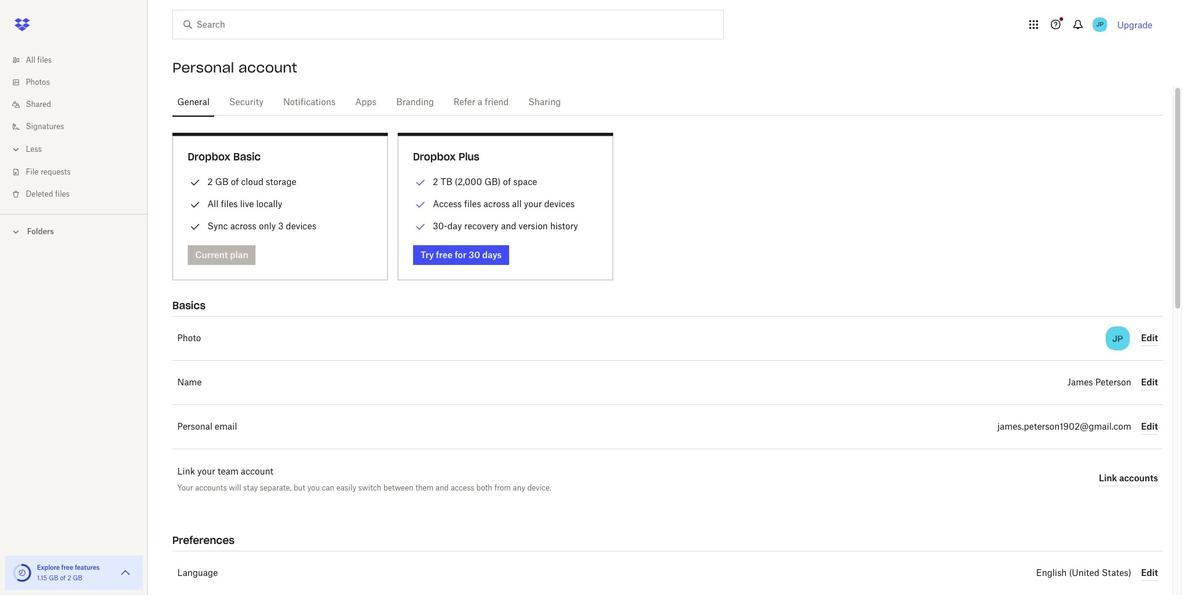 Task type: vqa. For each thing, say whether or not it's contained in the screenshot.
Folder, Reds ROW
no



Task type: locate. For each thing, give the bounding box(es) containing it.
0 vertical spatial devices
[[544, 199, 575, 209]]

1 horizontal spatial across
[[483, 199, 510, 209]]

1 horizontal spatial and
[[501, 221, 516, 231]]

2 down dropbox basic
[[207, 177, 213, 187]]

free for try
[[436, 250, 453, 260]]

accounts
[[1119, 473, 1158, 484], [195, 484, 227, 493]]

language
[[177, 570, 218, 578]]

and down "access files across all your devices"
[[501, 221, 516, 231]]

your left team
[[197, 468, 215, 477]]

recommended image for 2
[[413, 175, 428, 190]]

1.15
[[37, 576, 47, 582]]

2 left tb
[[433, 177, 438, 187]]

james.peterson1902@gmail.com
[[997, 423, 1131, 432]]

3 edit button from the top
[[1141, 420, 1158, 435]]

storage
[[266, 177, 296, 187]]

and right them
[[436, 484, 449, 493]]

1 horizontal spatial link
[[1099, 473, 1117, 484]]

1 vertical spatial free
[[61, 565, 73, 572]]

general tab
[[172, 88, 214, 118]]

1 vertical spatial jp
[[1112, 333, 1123, 344]]

all up sync
[[207, 199, 218, 209]]

recommended image left '30-'
[[413, 220, 428, 235]]

gb right 1.15
[[49, 576, 58, 582]]

0 vertical spatial personal
[[172, 59, 234, 76]]

a
[[478, 99, 482, 107]]

free inside button
[[436, 250, 453, 260]]

0 vertical spatial across
[[483, 199, 510, 209]]

of right gb)
[[503, 177, 511, 187]]

accounts inside link accounts button
[[1119, 473, 1158, 484]]

0 horizontal spatial jp
[[1096, 20, 1104, 28]]

of left 'cloud'
[[231, 177, 239, 187]]

between
[[383, 484, 413, 493]]

edit for james peterson
[[1141, 377, 1158, 388]]

security tab
[[224, 88, 268, 118]]

2 horizontal spatial 2
[[433, 177, 438, 187]]

files down the (2,000 at the left
[[464, 199, 481, 209]]

photos link
[[10, 71, 148, 94]]

all for all files
[[26, 57, 35, 64]]

try free for 30 days
[[420, 250, 502, 260]]

1 vertical spatial all
[[207, 199, 218, 209]]

personal for personal account
[[172, 59, 234, 76]]

2 recommended image from the top
[[413, 220, 428, 235]]

1 recommended image from the top
[[413, 175, 428, 190]]

email
[[215, 423, 237, 432]]

across left all
[[483, 199, 510, 209]]

0 horizontal spatial and
[[436, 484, 449, 493]]

0 vertical spatial all
[[26, 57, 35, 64]]

edit button for english (united states)
[[1141, 567, 1158, 581]]

and
[[501, 221, 516, 231], [436, 484, 449, 493]]

0 vertical spatial your
[[524, 199, 542, 209]]

deleted files
[[26, 191, 70, 198]]

all
[[26, 57, 35, 64], [207, 199, 218, 209]]

0 horizontal spatial devices
[[286, 221, 316, 231]]

accounts for your
[[195, 484, 227, 493]]

list
[[0, 42, 148, 214]]

0 horizontal spatial link
[[177, 468, 195, 477]]

account up the stay
[[241, 468, 273, 477]]

devices up history
[[544, 199, 575, 209]]

personal
[[172, 59, 234, 76], [177, 423, 212, 432]]

files up photos
[[37, 57, 52, 64]]

1 horizontal spatial gb
[[73, 576, 82, 582]]

0 vertical spatial free
[[436, 250, 453, 260]]

tab list
[[172, 86, 1163, 118]]

gb down dropbox basic
[[215, 177, 228, 187]]

0 horizontal spatial your
[[197, 468, 215, 477]]

recommended image up recommended image
[[413, 175, 428, 190]]

30-
[[433, 221, 447, 231]]

any
[[513, 484, 525, 493]]

1 edit from the top
[[1141, 333, 1158, 344]]

your
[[524, 199, 542, 209], [197, 468, 215, 477]]

personal left email on the left bottom of the page
[[177, 423, 212, 432]]

jp up peterson
[[1112, 333, 1123, 344]]

free inside explore free features 1.15 gb of 2 gb
[[61, 565, 73, 572]]

account
[[238, 59, 297, 76], [241, 468, 273, 477]]

your right all
[[524, 199, 542, 209]]

2 edit button from the top
[[1141, 376, 1158, 391]]

2 dropbox from the left
[[413, 151, 456, 163]]

file requests
[[26, 169, 71, 176]]

accounts for link
[[1119, 473, 1158, 484]]

1 vertical spatial recommended image
[[413, 220, 428, 235]]

free for explore
[[61, 565, 73, 572]]

1 horizontal spatial free
[[436, 250, 453, 260]]

files
[[37, 57, 52, 64], [55, 191, 70, 198], [221, 199, 238, 209], [464, 199, 481, 209]]

sharing
[[528, 99, 561, 107]]

free left for
[[436, 250, 453, 260]]

of right 1.15
[[60, 576, 66, 582]]

all
[[512, 199, 522, 209]]

1 vertical spatial your
[[197, 468, 215, 477]]

account up the security tab
[[238, 59, 297, 76]]

for
[[455, 250, 467, 260]]

jp button
[[1090, 15, 1110, 34]]

1 edit button from the top
[[1141, 332, 1158, 346]]

jp
[[1096, 20, 1104, 28], [1112, 333, 1123, 344]]

1 dropbox from the left
[[188, 151, 230, 163]]

refer a friend tab
[[449, 88, 514, 118]]

recommended image for 30-
[[413, 220, 428, 235]]

1 vertical spatial and
[[436, 484, 449, 493]]

2
[[207, 177, 213, 187], [433, 177, 438, 187], [67, 576, 71, 582]]

dropbox up tb
[[413, 151, 456, 163]]

edit
[[1141, 333, 1158, 344], [1141, 377, 1158, 388], [1141, 422, 1158, 432], [1141, 568, 1158, 579]]

tb
[[440, 177, 452, 187]]

0 horizontal spatial accounts
[[195, 484, 227, 493]]

1 horizontal spatial all
[[207, 199, 218, 209]]

4 edit from the top
[[1141, 568, 1158, 579]]

of
[[231, 177, 239, 187], [503, 177, 511, 187], [60, 576, 66, 582]]

quota usage element
[[12, 564, 32, 584]]

devices right the 3
[[286, 221, 316, 231]]

states)
[[1102, 570, 1131, 578]]

1 horizontal spatial your
[[524, 199, 542, 209]]

recommended image
[[413, 175, 428, 190], [413, 220, 428, 235]]

upgrade
[[1117, 19, 1152, 30]]

jp left 'upgrade' link on the right of the page
[[1096, 20, 1104, 28]]

1 horizontal spatial 2
[[207, 177, 213, 187]]

branding tab
[[391, 88, 439, 118]]

photos
[[26, 79, 50, 86]]

easily
[[336, 484, 356, 493]]

stay
[[243, 484, 258, 493]]

name
[[177, 379, 202, 388]]

sync across only 3 devices
[[207, 221, 316, 231]]

deleted files link
[[10, 183, 148, 206]]

files left live
[[221, 199, 238, 209]]

can
[[322, 484, 334, 493]]

1 vertical spatial across
[[230, 221, 256, 231]]

personal up general
[[172, 59, 234, 76]]

gb
[[215, 177, 228, 187], [49, 576, 58, 582], [73, 576, 82, 582]]

4 edit button from the top
[[1141, 567, 1158, 581]]

photo
[[177, 335, 201, 343]]

branding
[[396, 99, 434, 107]]

notifications tab
[[278, 88, 340, 118]]

access files across all your devices
[[433, 199, 575, 209]]

personal email
[[177, 423, 237, 432]]

0 horizontal spatial all
[[26, 57, 35, 64]]

gb down features
[[73, 576, 82, 582]]

across down all files live locally
[[230, 221, 256, 231]]

0 horizontal spatial of
[[60, 576, 66, 582]]

2 right 1.15
[[67, 576, 71, 582]]

of inside explore free features 1.15 gb of 2 gb
[[60, 576, 66, 582]]

cloud
[[241, 177, 263, 187]]

all files link
[[10, 49, 148, 71]]

1 horizontal spatial accounts
[[1119, 473, 1158, 484]]

link inside button
[[1099, 473, 1117, 484]]

files for all files live locally
[[221, 199, 238, 209]]

all up photos
[[26, 57, 35, 64]]

0 horizontal spatial free
[[61, 565, 73, 572]]

recommended image
[[413, 198, 428, 212]]

try
[[420, 250, 434, 260]]

link
[[177, 468, 195, 477], [1099, 473, 1117, 484]]

0 vertical spatial recommended image
[[413, 175, 428, 190]]

2 edit from the top
[[1141, 377, 1158, 388]]

refer a friend
[[454, 99, 509, 107]]

1 horizontal spatial of
[[231, 177, 239, 187]]

1 vertical spatial personal
[[177, 423, 212, 432]]

30-day recovery and version history
[[433, 221, 578, 231]]

2 tb (2,000 gb) of space
[[433, 177, 537, 187]]

edit button
[[1141, 332, 1158, 346], [1141, 376, 1158, 391], [1141, 420, 1158, 435], [1141, 567, 1158, 581]]

0 vertical spatial jp
[[1096, 20, 1104, 28]]

free
[[436, 250, 453, 260], [61, 565, 73, 572]]

1 horizontal spatial dropbox
[[413, 151, 456, 163]]

dropbox left basic
[[188, 151, 230, 163]]

2 horizontal spatial of
[[503, 177, 511, 187]]

shared link
[[10, 94, 148, 116]]

free right explore
[[61, 565, 73, 572]]

team
[[218, 468, 238, 477]]

files right deleted
[[55, 191, 70, 198]]

sharing tab
[[524, 88, 566, 118]]

basic
[[233, 151, 261, 163]]

deleted
[[26, 191, 53, 198]]

file
[[26, 169, 39, 176]]

3 edit from the top
[[1141, 422, 1158, 432]]

notifications
[[283, 99, 336, 107]]

0 horizontal spatial dropbox
[[188, 151, 230, 163]]

0 horizontal spatial 2
[[67, 576, 71, 582]]

1 vertical spatial account
[[241, 468, 273, 477]]



Task type: describe. For each thing, give the bounding box(es) containing it.
0 vertical spatial and
[[501, 221, 516, 231]]

signatures link
[[10, 116, 148, 138]]

dropbox for dropbox basic
[[188, 151, 230, 163]]

1 horizontal spatial devices
[[544, 199, 575, 209]]

2 for dropbox plus
[[433, 177, 438, 187]]

device.
[[527, 484, 551, 493]]

both
[[476, 484, 492, 493]]

separate,
[[260, 484, 292, 493]]

link accounts
[[1099, 473, 1158, 484]]

general
[[177, 99, 210, 107]]

english
[[1036, 570, 1067, 578]]

all files live locally
[[207, 199, 282, 209]]

apps tab
[[350, 88, 381, 118]]

gb)
[[484, 177, 501, 187]]

day
[[447, 221, 462, 231]]

dropbox basic
[[188, 151, 261, 163]]

english (united states)
[[1036, 570, 1131, 578]]

james
[[1067, 379, 1093, 388]]

but
[[294, 484, 305, 493]]

shared
[[26, 101, 51, 108]]

link accounts button
[[1099, 472, 1158, 487]]

them
[[415, 484, 434, 493]]

3
[[278, 221, 284, 231]]

your accounts will stay separate, but you can easily switch between them and access both from any device.
[[177, 484, 551, 493]]

2 for dropbox basic
[[207, 177, 213, 187]]

signatures
[[26, 123, 64, 131]]

1 horizontal spatial jp
[[1112, 333, 1123, 344]]

requests
[[41, 169, 71, 176]]

(united
[[1069, 570, 1099, 578]]

edit button for james peterson
[[1141, 376, 1158, 391]]

space
[[513, 177, 537, 187]]

refer
[[454, 99, 475, 107]]

link for link your team account
[[177, 468, 195, 477]]

all files
[[26, 57, 52, 64]]

2 gb of cloud storage
[[207, 177, 296, 187]]

0 horizontal spatial across
[[230, 221, 256, 231]]

history
[[550, 221, 578, 231]]

Search text field
[[196, 18, 698, 31]]

jp inside dropdown button
[[1096, 20, 1104, 28]]

peterson
[[1095, 379, 1131, 388]]

less
[[26, 146, 42, 153]]

0 vertical spatial account
[[238, 59, 297, 76]]

features
[[75, 565, 100, 572]]

0 horizontal spatial gb
[[49, 576, 58, 582]]

link for link accounts
[[1099, 473, 1117, 484]]

list containing all files
[[0, 42, 148, 214]]

personal for personal email
[[177, 423, 212, 432]]

edit for english (united states)
[[1141, 568, 1158, 579]]

plus
[[459, 151, 479, 163]]

access
[[433, 199, 462, 209]]

james peterson
[[1067, 379, 1131, 388]]

friend
[[485, 99, 509, 107]]

1 vertical spatial devices
[[286, 221, 316, 231]]

dropbox image
[[10, 12, 34, 37]]

folders button
[[0, 222, 148, 241]]

all for all files live locally
[[207, 199, 218, 209]]

recovery
[[464, 221, 499, 231]]

dropbox for dropbox plus
[[413, 151, 456, 163]]

personal account
[[172, 59, 297, 76]]

edit for james.peterson1902@gmail.com
[[1141, 422, 1158, 432]]

folders
[[27, 227, 54, 236]]

from
[[494, 484, 511, 493]]

try free for 30 days button
[[413, 246, 509, 265]]

2 horizontal spatial gb
[[215, 177, 228, 187]]

security
[[229, 99, 264, 107]]

30
[[469, 250, 480, 260]]

files for deleted files
[[55, 191, 70, 198]]

version
[[519, 221, 548, 231]]

tab list containing general
[[172, 86, 1163, 118]]

apps
[[355, 99, 376, 107]]

explore free features 1.15 gb of 2 gb
[[37, 565, 100, 582]]

live
[[240, 199, 254, 209]]

less image
[[10, 143, 22, 156]]

switch
[[358, 484, 381, 493]]

sync
[[207, 221, 228, 231]]

dropbox plus
[[413, 151, 479, 163]]

you
[[307, 484, 320, 493]]

will
[[229, 484, 241, 493]]

explore
[[37, 565, 60, 572]]

preferences
[[172, 535, 235, 547]]

basics
[[172, 300, 206, 312]]

2 inside explore free features 1.15 gb of 2 gb
[[67, 576, 71, 582]]

files for access files across all your devices
[[464, 199, 481, 209]]

days
[[482, 250, 502, 260]]

files for all files
[[37, 57, 52, 64]]

edit button for james.peterson1902@gmail.com
[[1141, 420, 1158, 435]]

file requests link
[[10, 161, 148, 183]]

your
[[177, 484, 193, 493]]

locally
[[256, 199, 282, 209]]

upgrade link
[[1117, 19, 1152, 30]]

link your team account
[[177, 468, 273, 477]]

(2,000
[[455, 177, 482, 187]]



